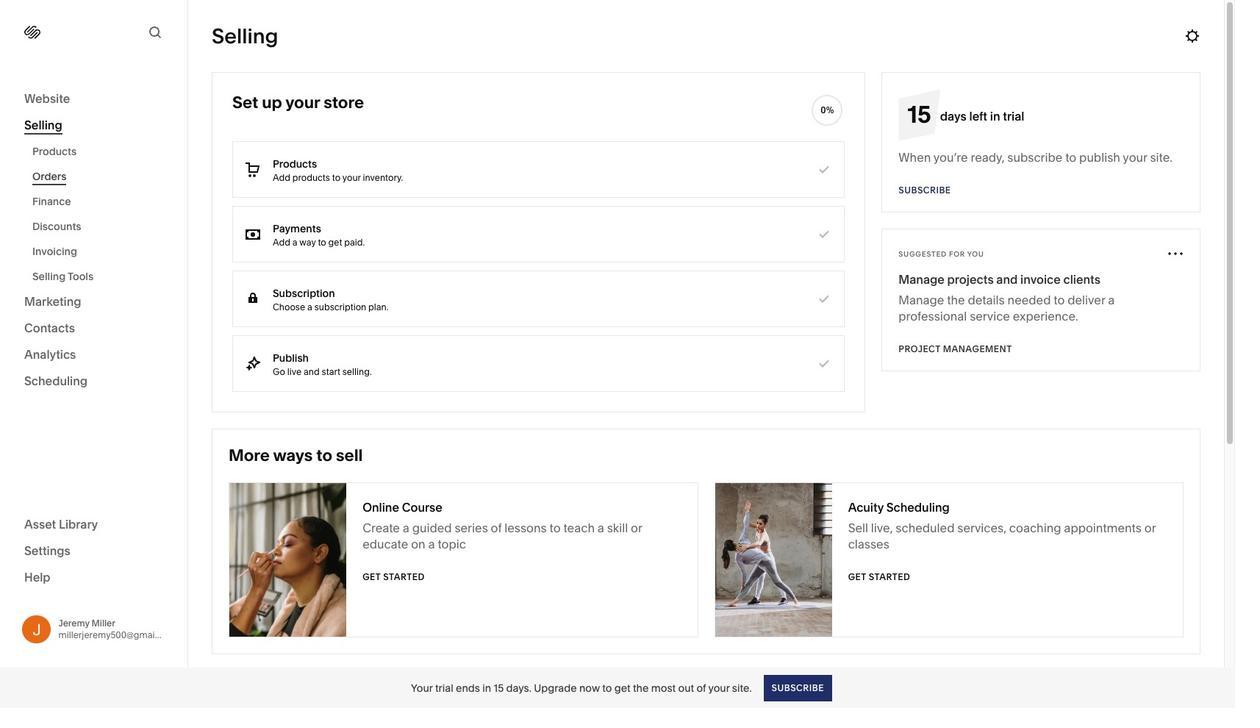 Task type: describe. For each thing, give the bounding box(es) containing it.
live
[[287, 366, 302, 377]]

contacts link
[[24, 320, 163, 337]]

projects
[[947, 272, 994, 287]]

for
[[949, 250, 965, 258]]

selling link
[[24, 117, 163, 135]]

selling tools
[[32, 270, 94, 283]]

or inside online course create a guided series of lessons to teach a skill or educate on a topic
[[631, 521, 642, 535]]

publish
[[273, 351, 309, 364]]

service
[[970, 309, 1010, 324]]

lessons
[[505, 521, 547, 535]]

scheduled
[[896, 521, 955, 535]]

to inside online course create a guided series of lessons to teach a skill or educate on a topic
[[550, 521, 561, 535]]

get started button for acuity scheduling sell live, scheduled services, coaching appointments or classes
[[848, 564, 910, 590]]

suggested for you
[[899, 250, 984, 258]]

selling inside "selling tools" link
[[32, 270, 66, 283]]

when you're ready, subscribe to publish your site.
[[899, 150, 1173, 165]]

millerjeremy500@gmail.com
[[58, 629, 178, 640]]

products for products
[[32, 145, 77, 158]]

invoice
[[1021, 272, 1061, 287]]

a inside payments add a way to get paid.
[[292, 236, 297, 247]]

acuity scheduling sell live, scheduled services, coaching appointments or classes
[[848, 500, 1156, 551]]

1 horizontal spatial site.
[[1150, 150, 1173, 165]]

manage projects and invoice clients manage the details needed to deliver a professional service experience.
[[899, 272, 1115, 324]]

1 manage from the top
[[899, 272, 945, 287]]

miller
[[92, 617, 115, 628]]

management
[[943, 343, 1012, 354]]

0 horizontal spatial trial
[[435, 681, 453, 694]]

asset library
[[24, 517, 98, 531]]

coaching
[[1009, 521, 1061, 535]]

products link
[[32, 139, 171, 164]]

teach
[[564, 521, 595, 535]]

experience.
[[1013, 309, 1078, 324]]

products for products add products to your inventory.
[[273, 157, 317, 170]]

help link
[[24, 569, 50, 585]]

your trial ends in 15 days. upgrade now to get the most out of your site.
[[411, 681, 752, 694]]

start
[[322, 366, 340, 377]]

0 vertical spatial trial
[[1003, 109, 1025, 124]]

needed
[[1008, 293, 1051, 307]]

started for a
[[383, 571, 425, 582]]

marketing
[[24, 294, 81, 309]]

invoicing
[[32, 245, 77, 258]]

help
[[24, 569, 50, 584]]

1 vertical spatial the
[[633, 681, 649, 694]]

professional
[[899, 309, 967, 324]]

your right publish on the right top
[[1123, 150, 1147, 165]]

get started for acuity scheduling sell live, scheduled services, coaching appointments or classes
[[848, 571, 910, 582]]

to inside the products add products to your inventory.
[[332, 172, 341, 183]]

products
[[292, 172, 330, 183]]

sell
[[848, 521, 868, 535]]

get for sell live, scheduled services, coaching appointments or classes
[[848, 571, 866, 582]]

orders
[[32, 170, 66, 183]]

to left publish on the right top
[[1065, 150, 1077, 165]]

asset library link
[[24, 516, 163, 533]]

selling tools link
[[32, 264, 171, 289]]

contacts
[[24, 321, 75, 335]]

store
[[324, 93, 364, 112]]

website
[[24, 91, 70, 106]]

sell
[[336, 446, 363, 465]]

analytics link
[[24, 346, 163, 364]]

set up your store
[[232, 93, 364, 112]]

2 manage from the top
[[899, 293, 944, 307]]

inventory.
[[363, 172, 403, 183]]

a left skill
[[598, 521, 604, 535]]

live,
[[871, 521, 893, 535]]

settings link
[[24, 542, 163, 560]]

the inside manage projects and invoice clients manage the details needed to deliver a professional service experience.
[[947, 293, 965, 307]]

days.
[[506, 681, 532, 694]]

subscribe
[[1008, 150, 1063, 165]]

asset
[[24, 517, 56, 531]]

course
[[402, 500, 443, 515]]

finance link
[[32, 189, 171, 214]]

0%
[[821, 104, 834, 115]]

subscription
[[314, 301, 366, 312]]

0 vertical spatial scheduling
[[24, 374, 88, 388]]

website link
[[24, 90, 163, 108]]

more
[[229, 446, 270, 465]]

discounts
[[32, 220, 81, 233]]

selling.
[[342, 366, 372, 377]]

products add products to your inventory.
[[273, 157, 403, 183]]

appointments
[[1064, 521, 1142, 535]]

add for products
[[273, 172, 290, 183]]

project management
[[899, 343, 1012, 354]]

set
[[232, 93, 258, 112]]

choose
[[273, 301, 305, 312]]

educate
[[363, 537, 408, 551]]

on
[[411, 537, 425, 551]]

to inside manage projects and invoice clients manage the details needed to deliver a professional service experience.
[[1054, 293, 1065, 307]]

subscription
[[273, 286, 335, 300]]

of inside online course create a guided series of lessons to teach a skill or educate on a topic
[[491, 521, 502, 535]]

a inside manage projects and invoice clients manage the details needed to deliver a professional service experience.
[[1108, 293, 1115, 307]]

get started for online course create a guided series of lessons to teach a skill or educate on a topic
[[363, 571, 425, 582]]

marketing link
[[24, 293, 163, 311]]

1 horizontal spatial in
[[990, 109, 1000, 124]]

and inside manage projects and invoice clients manage the details needed to deliver a professional service experience.
[[997, 272, 1018, 287]]

jeremy miller millerjeremy500@gmail.com
[[58, 617, 178, 640]]



Task type: locate. For each thing, give the bounding box(es) containing it.
1 horizontal spatial products
[[273, 157, 317, 170]]

1 horizontal spatial trial
[[1003, 109, 1025, 124]]

0 vertical spatial subscribe
[[899, 185, 951, 196]]

selling up the marketing
[[32, 270, 66, 283]]

1 horizontal spatial and
[[997, 272, 1018, 287]]

selling down the website
[[24, 118, 62, 132]]

15 left days
[[908, 100, 931, 129]]

or right appointments at right bottom
[[1145, 521, 1156, 535]]

days
[[940, 109, 967, 124]]

publish go live and start selling.
[[273, 351, 372, 377]]

1 vertical spatial subscribe button
[[764, 675, 832, 701]]

trial right left at the top
[[1003, 109, 1025, 124]]

get started down educate on the left
[[363, 571, 425, 582]]

1 horizontal spatial the
[[947, 293, 965, 307]]

0 horizontal spatial get started button
[[363, 564, 425, 590]]

a right deliver
[[1108, 293, 1115, 307]]

0 vertical spatial site.
[[1150, 150, 1173, 165]]

get left paid.
[[328, 236, 342, 247]]

1 horizontal spatial of
[[697, 681, 706, 694]]

you
[[967, 250, 984, 258]]

get
[[328, 236, 342, 247], [614, 681, 631, 694]]

payments add a way to get paid.
[[273, 222, 365, 247]]

or
[[631, 521, 642, 535], [1145, 521, 1156, 535]]

to left teach
[[550, 521, 561, 535]]

up
[[262, 93, 282, 112]]

more ways to sell
[[229, 446, 363, 465]]

0 horizontal spatial get started
[[363, 571, 425, 582]]

manage up the professional
[[899, 293, 944, 307]]

1 horizontal spatial get
[[848, 571, 866, 582]]

way
[[299, 236, 316, 247]]

publish
[[1079, 150, 1120, 165]]

0 vertical spatial selling
[[212, 24, 278, 49]]

subscribe button
[[899, 177, 951, 204], [764, 675, 832, 701]]

2 get started from the left
[[848, 571, 910, 582]]

add left "products"
[[273, 172, 290, 183]]

products inside the products add products to your inventory.
[[273, 157, 317, 170]]

and up details
[[997, 272, 1018, 287]]

of right series
[[491, 521, 502, 535]]

your
[[411, 681, 433, 694]]

scheduling link
[[24, 373, 163, 390]]

details
[[968, 293, 1005, 307]]

started
[[383, 571, 425, 582], [869, 571, 910, 582]]

1 vertical spatial scheduling
[[886, 500, 950, 515]]

manage
[[899, 272, 945, 287], [899, 293, 944, 307]]

to right "products"
[[332, 172, 341, 183]]

0 vertical spatial manage
[[899, 272, 945, 287]]

1 horizontal spatial get started button
[[848, 564, 910, 590]]

add for payments
[[273, 236, 290, 247]]

project
[[899, 343, 941, 354]]

1 horizontal spatial get
[[614, 681, 631, 694]]

0 horizontal spatial and
[[304, 366, 320, 377]]

to right now
[[602, 681, 612, 694]]

1 vertical spatial manage
[[899, 293, 944, 307]]

create
[[363, 521, 400, 535]]

0 vertical spatial add
[[273, 172, 290, 183]]

1 vertical spatial and
[[304, 366, 320, 377]]

a right on
[[428, 537, 435, 551]]

0 horizontal spatial started
[[383, 571, 425, 582]]

1 horizontal spatial get started
[[848, 571, 910, 582]]

get down "classes"
[[848, 571, 866, 582]]

suggested
[[899, 250, 947, 258]]

most
[[651, 681, 676, 694]]

trial right "your" on the bottom left of the page
[[435, 681, 453, 694]]

1 vertical spatial of
[[697, 681, 706, 694]]

left
[[969, 109, 987, 124]]

a down subscription
[[307, 301, 312, 312]]

0 horizontal spatial get
[[363, 571, 381, 582]]

0 horizontal spatial the
[[633, 681, 649, 694]]

the
[[947, 293, 965, 307], [633, 681, 649, 694]]

started down on
[[383, 571, 425, 582]]

0 vertical spatial subscribe button
[[899, 177, 951, 204]]

to inside payments add a way to get paid.
[[318, 236, 326, 247]]

2 get started button from the left
[[848, 564, 910, 590]]

subscription choose a subscription plan.
[[273, 286, 389, 312]]

skill
[[607, 521, 628, 535]]

library
[[59, 517, 98, 531]]

1 vertical spatial 15
[[494, 681, 504, 694]]

0 horizontal spatial or
[[631, 521, 642, 535]]

out
[[678, 681, 694, 694]]

0 vertical spatial and
[[997, 272, 1018, 287]]

1 vertical spatial site.
[[732, 681, 752, 694]]

upgrade
[[534, 681, 577, 694]]

0 vertical spatial the
[[947, 293, 965, 307]]

to up experience. at the top right of page
[[1054, 293, 1065, 307]]

get started button
[[363, 564, 425, 590], [848, 564, 910, 590]]

in
[[990, 109, 1000, 124], [483, 681, 491, 694]]

0 horizontal spatial in
[[483, 681, 491, 694]]

add down payments on the top left of the page
[[273, 236, 290, 247]]

ready,
[[971, 150, 1005, 165]]

0 horizontal spatial products
[[32, 145, 77, 158]]

you're
[[934, 150, 968, 165]]

your right out
[[708, 681, 730, 694]]

the left most
[[633, 681, 649, 694]]

site. right publish on the right top
[[1150, 150, 1173, 165]]

15 left "days."
[[494, 681, 504, 694]]

get started button down "classes"
[[848, 564, 910, 590]]

settings
[[24, 543, 70, 558]]

get
[[363, 571, 381, 582], [848, 571, 866, 582]]

1 get from the left
[[363, 571, 381, 582]]

0 horizontal spatial get
[[328, 236, 342, 247]]

trial
[[1003, 109, 1025, 124], [435, 681, 453, 694]]

site.
[[1150, 150, 1173, 165], [732, 681, 752, 694]]

payments
[[273, 222, 321, 235]]

1 vertical spatial in
[[483, 681, 491, 694]]

1 vertical spatial selling
[[24, 118, 62, 132]]

to left sell
[[316, 446, 332, 465]]

your right up
[[285, 93, 320, 112]]

scheduling inside acuity scheduling sell live, scheduled services, coaching appointments or classes
[[886, 500, 950, 515]]

0 horizontal spatial of
[[491, 521, 502, 535]]

1 horizontal spatial or
[[1145, 521, 1156, 535]]

scheduling
[[24, 374, 88, 388], [886, 500, 950, 515]]

or right skill
[[631, 521, 642, 535]]

get for create a guided series of lessons to teach a skill or educate on a topic
[[363, 571, 381, 582]]

started for live,
[[869, 571, 910, 582]]

0 horizontal spatial scheduling
[[24, 374, 88, 388]]

get started
[[363, 571, 425, 582], [848, 571, 910, 582]]

started down "classes"
[[869, 571, 910, 582]]

in right left at the top
[[990, 109, 1000, 124]]

get right now
[[614, 681, 631, 694]]

topic
[[438, 537, 466, 551]]

when
[[899, 150, 931, 165]]

1 vertical spatial subscribe
[[772, 682, 824, 693]]

1 horizontal spatial started
[[869, 571, 910, 582]]

scheduling up 'scheduled'
[[886, 500, 950, 515]]

1 get started from the left
[[363, 571, 425, 582]]

1 horizontal spatial scheduling
[[886, 500, 950, 515]]

get started button down educate on the left
[[363, 564, 425, 590]]

go
[[273, 366, 285, 377]]

2 or from the left
[[1145, 521, 1156, 535]]

of
[[491, 521, 502, 535], [697, 681, 706, 694]]

and inside publish go live and start selling.
[[304, 366, 320, 377]]

your
[[285, 93, 320, 112], [1123, 150, 1147, 165], [342, 172, 361, 183], [708, 681, 730, 694]]

get inside payments add a way to get paid.
[[328, 236, 342, 247]]

online
[[363, 500, 399, 515]]

get started button for online course create a guided series of lessons to teach a skill or educate on a topic
[[363, 564, 425, 590]]

project management button
[[899, 336, 1012, 362]]

0 vertical spatial of
[[491, 521, 502, 535]]

selling inside selling link
[[24, 118, 62, 132]]

0 vertical spatial in
[[990, 109, 1000, 124]]

clients
[[1064, 272, 1101, 287]]

a inside subscription choose a subscription plan.
[[307, 301, 312, 312]]

get down educate on the left
[[363, 571, 381, 582]]

get started down "classes"
[[848, 571, 910, 582]]

analytics
[[24, 347, 76, 362]]

orders link
[[32, 164, 171, 189]]

0 vertical spatial get
[[328, 236, 342, 247]]

2 vertical spatial selling
[[32, 270, 66, 283]]

scheduling down analytics at the left
[[24, 374, 88, 388]]

0 horizontal spatial site.
[[732, 681, 752, 694]]

series
[[455, 521, 488, 535]]

1 horizontal spatial subscribe button
[[899, 177, 951, 204]]

or inside acuity scheduling sell live, scheduled services, coaching appointments or classes
[[1145, 521, 1156, 535]]

products up "products"
[[273, 157, 317, 170]]

services,
[[957, 521, 1007, 535]]

products up 'orders'
[[32, 145, 77, 158]]

1 vertical spatial get
[[614, 681, 631, 694]]

and right live
[[304, 366, 320, 377]]

days left in trial
[[940, 109, 1025, 124]]

ends
[[456, 681, 480, 694]]

2 add from the top
[[273, 236, 290, 247]]

a
[[292, 236, 297, 247], [1108, 293, 1115, 307], [307, 301, 312, 312], [403, 521, 409, 535], [598, 521, 604, 535], [428, 537, 435, 551]]

in right "ends"
[[483, 681, 491, 694]]

1 vertical spatial add
[[273, 236, 290, 247]]

to right way
[[318, 236, 326, 247]]

selling up the set at the top
[[212, 24, 278, 49]]

jeremy
[[58, 617, 90, 628]]

2 started from the left
[[869, 571, 910, 582]]

manage down suggested
[[899, 272, 945, 287]]

of right out
[[697, 681, 706, 694]]

acuity
[[848, 500, 884, 515]]

a right create
[[403, 521, 409, 535]]

1 vertical spatial trial
[[435, 681, 453, 694]]

0 horizontal spatial subscribe button
[[764, 675, 832, 701]]

1 horizontal spatial 15
[[908, 100, 931, 129]]

0 horizontal spatial 15
[[494, 681, 504, 694]]

guided
[[412, 521, 452, 535]]

selling
[[212, 24, 278, 49], [24, 118, 62, 132], [32, 270, 66, 283]]

1 or from the left
[[631, 521, 642, 535]]

a left way
[[292, 236, 297, 247]]

add inside payments add a way to get paid.
[[273, 236, 290, 247]]

0 horizontal spatial subscribe
[[772, 682, 824, 693]]

1 get started button from the left
[[363, 564, 425, 590]]

2 get from the left
[[848, 571, 866, 582]]

classes
[[848, 537, 890, 551]]

1 horizontal spatial subscribe
[[899, 185, 951, 196]]

the down projects
[[947, 293, 965, 307]]

invoicing link
[[32, 239, 171, 264]]

1 started from the left
[[383, 571, 425, 582]]

subscribe
[[899, 185, 951, 196], [772, 682, 824, 693]]

15
[[908, 100, 931, 129], [494, 681, 504, 694]]

discounts link
[[32, 214, 171, 239]]

0 vertical spatial 15
[[908, 100, 931, 129]]

1 add from the top
[[273, 172, 290, 183]]

your inside the products add products to your inventory.
[[342, 172, 361, 183]]

add inside the products add products to your inventory.
[[273, 172, 290, 183]]

site. right out
[[732, 681, 752, 694]]

your left inventory.
[[342, 172, 361, 183]]



Task type: vqa. For each thing, say whether or not it's contained in the screenshot.


